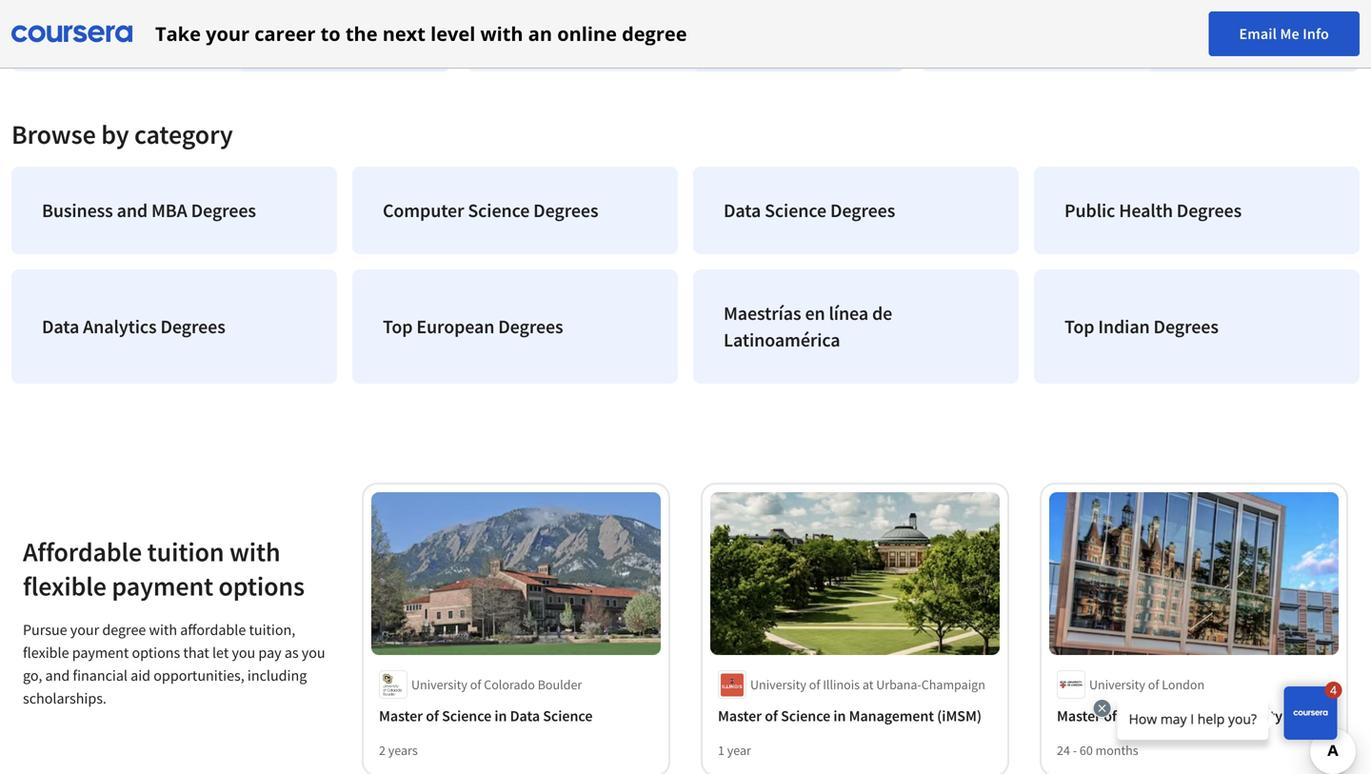 Task type: locate. For each thing, give the bounding box(es) containing it.
3 university from the left
[[1090, 676, 1146, 694]]

1 university from the left
[[412, 676, 468, 694]]

aid
[[131, 666, 151, 685]]

degrees inside 'link'
[[831, 199, 896, 222]]

options up tuition,
[[219, 570, 305, 603]]

in for data
[[495, 707, 507, 726]]

1 horizontal spatial in
[[834, 707, 846, 726]]

degrees inside "link"
[[1177, 199, 1242, 222]]

0 horizontal spatial your
[[70, 621, 99, 640]]

affordable
[[180, 621, 246, 640]]

top european degrees link
[[352, 270, 678, 384]]

with left affordable
[[149, 621, 177, 640]]

data science degrees
[[724, 199, 896, 222]]

flexible
[[23, 570, 107, 603], [23, 644, 69, 663]]

that
[[183, 644, 209, 663]]

2 vertical spatial data
[[510, 707, 540, 726]]

0 horizontal spatial degree
[[102, 621, 146, 640]]

1 master from the left
[[379, 707, 423, 726]]

in
[[495, 707, 507, 726], [834, 707, 846, 726], [1173, 707, 1186, 726]]

0 vertical spatial your
[[206, 20, 250, 47]]

top for top indian degrees
[[1065, 315, 1095, 339]]

your inside pursue your degree with affordable tuition, flexible payment options that let you pay as you go, and financial aid opportunities, including scholarships.
[[70, 621, 99, 640]]

de
[[873, 302, 893, 325]]

3 master from the left
[[1057, 707, 1101, 726]]

1 horizontal spatial university
[[751, 676, 807, 694]]

university of london
[[1090, 676, 1205, 694]]

with inside affordable tuition with flexible payment options
[[230, 535, 281, 569]]

1 vertical spatial flexible
[[23, 644, 69, 663]]

data
[[724, 199, 761, 222], [42, 315, 79, 339], [510, 707, 540, 726]]

0 horizontal spatial options
[[132, 644, 180, 663]]

2 top from the left
[[1065, 315, 1095, 339]]

0 horizontal spatial you
[[232, 644, 256, 663]]

top for top european degrees
[[383, 315, 413, 339]]

data inside 'link'
[[724, 199, 761, 222]]

degrees for top indian degrees
[[1154, 315, 1219, 339]]

0 vertical spatial with
[[481, 20, 524, 47]]

career
[[255, 20, 316, 47]]

payment
[[112, 570, 213, 603], [72, 644, 129, 663]]

of for university of london
[[1149, 676, 1160, 694]]

top indian degrees link
[[1035, 270, 1360, 384]]

1 flexible from the top
[[23, 570, 107, 603]]

science
[[468, 199, 530, 222], [765, 199, 827, 222], [442, 707, 492, 726], [543, 707, 593, 726], [781, 707, 831, 726], [1120, 707, 1170, 726]]

degrees for public health degrees
[[1177, 199, 1242, 222]]

info
[[1303, 24, 1330, 43]]

level
[[431, 20, 476, 47]]

european
[[417, 315, 495, 339]]

master of science in cyber security
[[1057, 707, 1283, 726]]

options inside affordable tuition with flexible payment options
[[219, 570, 305, 603]]

university for master of science in data science
[[412, 676, 468, 694]]

master up the years
[[379, 707, 423, 726]]

options
[[219, 570, 305, 603], [132, 644, 180, 663]]

1 in from the left
[[495, 707, 507, 726]]

your right pursue
[[70, 621, 99, 640]]

2 list from the top
[[4, 159, 1368, 392]]

in down university of colorado boulder
[[495, 707, 507, 726]]

including
[[248, 666, 307, 685]]

2 you from the left
[[302, 644, 325, 663]]

degrees for computer science degrees
[[534, 199, 599, 222]]

degree
[[622, 20, 687, 47], [102, 621, 146, 640]]

management
[[849, 707, 935, 726]]

of for master of science in management (imsm)
[[765, 707, 778, 726]]

cyber
[[1189, 707, 1226, 726]]

degrees for data science degrees
[[831, 199, 896, 222]]

2 in from the left
[[834, 707, 846, 726]]

master up '-' on the right of page
[[1057, 707, 1101, 726]]

science inside 'link'
[[765, 199, 827, 222]]

1 list from the top
[[4, 0, 1368, 79]]

of
[[470, 676, 482, 694], [810, 676, 821, 694], [1149, 676, 1160, 694], [426, 707, 439, 726], [765, 707, 778, 726], [1104, 707, 1117, 726]]

degree up aid
[[102, 621, 146, 640]]

with left 'an'
[[481, 20, 524, 47]]

1 vertical spatial data
[[42, 315, 79, 339]]

options inside pursue your degree with affordable tuition, flexible payment options that let you pay as you go, and financial aid opportunities, including scholarships.
[[132, 644, 180, 663]]

top european degrees
[[383, 315, 564, 339]]

1
[[718, 742, 725, 759]]

0 vertical spatial flexible
[[23, 570, 107, 603]]

(imsm)
[[938, 707, 982, 726]]

me
[[1281, 24, 1300, 43]]

2 flexible from the top
[[23, 644, 69, 663]]

public health degrees link
[[1035, 167, 1360, 254]]

1 horizontal spatial with
[[230, 535, 281, 569]]

take your career to the next level with an online degree
[[155, 20, 687, 47]]

category
[[134, 118, 233, 151]]

2 master from the left
[[718, 707, 762, 726]]

1 vertical spatial options
[[132, 644, 180, 663]]

data analytics degrees
[[42, 315, 226, 339]]

university left illinois
[[751, 676, 807, 694]]

1 you from the left
[[232, 644, 256, 663]]

1 horizontal spatial options
[[219, 570, 305, 603]]

options up aid
[[132, 644, 180, 663]]

in down illinois
[[834, 707, 846, 726]]

1 vertical spatial degree
[[102, 621, 146, 640]]

0 horizontal spatial in
[[495, 707, 507, 726]]

1 horizontal spatial top
[[1065, 315, 1095, 339]]

0 horizontal spatial data
[[42, 315, 79, 339]]

affordable
[[23, 535, 142, 569]]

you right as
[[302, 644, 325, 663]]

0 horizontal spatial and
[[45, 666, 70, 685]]

financial
[[73, 666, 128, 685]]

0 horizontal spatial master
[[379, 707, 423, 726]]

payment down tuition
[[112, 570, 213, 603]]

2 horizontal spatial in
[[1173, 707, 1186, 726]]

0 vertical spatial payment
[[112, 570, 213, 603]]

0 vertical spatial options
[[219, 570, 305, 603]]

top left the european
[[383, 315, 413, 339]]

and
[[117, 199, 148, 222], [45, 666, 70, 685]]

of for master of science in cyber security
[[1104, 707, 1117, 726]]

with
[[481, 20, 524, 47], [230, 535, 281, 569], [149, 621, 177, 640]]

colorado
[[484, 676, 535, 694]]

email
[[1240, 24, 1278, 43]]

2 vertical spatial with
[[149, 621, 177, 640]]

0 horizontal spatial university
[[412, 676, 468, 694]]

1 horizontal spatial your
[[206, 20, 250, 47]]

you
[[232, 644, 256, 663], [302, 644, 325, 663]]

list
[[4, 0, 1368, 79], [4, 159, 1368, 392]]

top
[[383, 315, 413, 339], [1065, 315, 1095, 339]]

computer science degrees
[[383, 199, 599, 222]]

computer
[[383, 199, 464, 222]]

university up master of science in cyber security on the right bottom
[[1090, 676, 1146, 694]]

1 vertical spatial payment
[[72, 644, 129, 663]]

to
[[321, 20, 341, 47]]

in for cyber
[[1173, 707, 1186, 726]]

computer science degrees link
[[352, 167, 678, 254]]

your for pursue
[[70, 621, 99, 640]]

scholarships.
[[23, 689, 107, 708]]

1 horizontal spatial master
[[718, 707, 762, 726]]

university
[[412, 676, 468, 694], [751, 676, 807, 694], [1090, 676, 1146, 694]]

payment up "financial"
[[72, 644, 129, 663]]

and up scholarships. at the left bottom
[[45, 666, 70, 685]]

in left cyber
[[1173, 707, 1186, 726]]

university for master of science in management (imsm)
[[751, 676, 807, 694]]

and inside pursue your degree with affordable tuition, flexible payment options that let you pay as you go, and financial aid opportunities, including scholarships.
[[45, 666, 70, 685]]

1 top from the left
[[383, 315, 413, 339]]

with inside pursue your degree with affordable tuition, flexible payment options that let you pay as you go, and financial aid opportunities, including scholarships.
[[149, 621, 177, 640]]

2 horizontal spatial data
[[724, 199, 761, 222]]

flexible down affordable
[[23, 570, 107, 603]]

you right let
[[232, 644, 256, 663]]

degrees for data analytics degrees
[[160, 315, 226, 339]]

1 vertical spatial and
[[45, 666, 70, 685]]

0 horizontal spatial with
[[149, 621, 177, 640]]

affordable tuition with flexible payment options
[[23, 535, 305, 603]]

0 vertical spatial list
[[4, 0, 1368, 79]]

0 horizontal spatial top
[[383, 315, 413, 339]]

degree right the online
[[622, 20, 687, 47]]

línea
[[829, 302, 869, 325]]

1 vertical spatial list
[[4, 159, 1368, 392]]

flexible down pursue
[[23, 644, 69, 663]]

1 vertical spatial your
[[70, 621, 99, 640]]

top left 'indian'
[[1065, 315, 1095, 339]]

1 horizontal spatial you
[[302, 644, 325, 663]]

3 in from the left
[[1173, 707, 1186, 726]]

1 year
[[718, 742, 752, 759]]

business and mba degrees link
[[11, 167, 337, 254]]

1 horizontal spatial and
[[117, 199, 148, 222]]

2 horizontal spatial master
[[1057, 707, 1101, 726]]

master of science in management (imsm) link
[[718, 707, 993, 726]]

master up year
[[718, 707, 762, 726]]

university up master of science in data science
[[412, 676, 468, 694]]

with right tuition
[[230, 535, 281, 569]]

0 vertical spatial data
[[724, 199, 761, 222]]

2 university from the left
[[751, 676, 807, 694]]

business and mba degrees
[[42, 199, 256, 222]]

1 vertical spatial with
[[230, 535, 281, 569]]

2 horizontal spatial university
[[1090, 676, 1146, 694]]

your right take
[[206, 20, 250, 47]]

1 horizontal spatial degree
[[622, 20, 687, 47]]

data for data analytics degrees
[[42, 315, 79, 339]]

0 vertical spatial degree
[[622, 20, 687, 47]]

and left mba
[[117, 199, 148, 222]]

master for master of science in cyber security
[[1057, 707, 1101, 726]]

of for university of illinois at urbana-champaign
[[810, 676, 821, 694]]

degrees for top european degrees
[[499, 315, 564, 339]]



Task type: vqa. For each thing, say whether or not it's contained in the screenshot.


Task type: describe. For each thing, give the bounding box(es) containing it.
list containing bachelor's degrees
[[4, 0, 1368, 79]]

24
[[1057, 742, 1071, 759]]

data analytics degrees link
[[11, 270, 337, 384]]

master of science in cyber security link
[[1057, 707, 1332, 726]]

master's degrees
[[497, 8, 633, 32]]

master of science in data science
[[379, 707, 593, 726]]

top indian degrees
[[1065, 315, 1219, 339]]

master of science in data science link
[[379, 707, 654, 726]]

university of illinois at urbana-champaign
[[751, 676, 986, 694]]

browse
[[11, 118, 96, 151]]

tuition
[[147, 535, 224, 569]]

as
[[285, 644, 299, 663]]

online
[[557, 20, 617, 47]]

an
[[529, 20, 553, 47]]

champaign
[[922, 676, 986, 694]]

60
[[1080, 742, 1093, 759]]

security
[[1229, 707, 1283, 726]]

browse by category
[[11, 118, 233, 151]]

mba
[[151, 199, 187, 222]]

public health degrees
[[1065, 199, 1242, 222]]

year
[[728, 742, 752, 759]]

pursue
[[23, 621, 67, 640]]

master for master of science in data science
[[379, 707, 423, 726]]

payment inside pursue your degree with affordable tuition, flexible payment options that let you pay as you go, and financial aid opportunities, including scholarships.
[[72, 644, 129, 663]]

data for data science degrees
[[724, 199, 761, 222]]

en
[[805, 302, 826, 325]]

university for master of science in cyber security
[[1090, 676, 1146, 694]]

list containing business and mba degrees
[[4, 159, 1368, 392]]

bachelor's degrees
[[42, 8, 196, 32]]

university of colorado boulder
[[412, 676, 582, 694]]

master's degrees link
[[466, 0, 906, 71]]

degree inside pursue your degree with affordable tuition, flexible payment options that let you pay as you go, and financial aid opportunities, including scholarships.
[[102, 621, 146, 640]]

london
[[1162, 676, 1205, 694]]

opportunities,
[[154, 666, 245, 685]]

2 horizontal spatial with
[[481, 20, 524, 47]]

the
[[346, 20, 378, 47]]

2
[[379, 742, 386, 759]]

2 years
[[379, 742, 418, 759]]

years
[[388, 742, 418, 759]]

email me info
[[1240, 24, 1330, 43]]

illinois
[[823, 676, 860, 694]]

flexible inside affordable tuition with flexible payment options
[[23, 570, 107, 603]]

-
[[1073, 742, 1078, 759]]

urbana-
[[877, 676, 922, 694]]

bachelor's
[[42, 8, 127, 32]]

in for management
[[834, 707, 846, 726]]

payment inside affordable tuition with flexible payment options
[[112, 570, 213, 603]]

master's
[[497, 8, 564, 32]]

business
[[42, 199, 113, 222]]

health
[[1120, 199, 1174, 222]]

of for master of science in data science
[[426, 707, 439, 726]]

master for master of science in management (imsm)
[[718, 707, 762, 726]]

tuition,
[[249, 621, 296, 640]]

0 vertical spatial and
[[117, 199, 148, 222]]

analytics
[[83, 315, 157, 339]]

maestrías en línea de latinoamérica link
[[694, 270, 1019, 384]]

boulder
[[538, 676, 582, 694]]

data science degrees link
[[694, 167, 1019, 254]]

flexible inside pursue your degree with affordable tuition, flexible payment options that let you pay as you go, and financial aid opportunities, including scholarships.
[[23, 644, 69, 663]]

pay
[[259, 644, 282, 663]]

at
[[863, 676, 874, 694]]

months
[[1096, 742, 1139, 759]]

bachelor's degrees link
[[11, 0, 451, 71]]

maestrías
[[724, 302, 802, 325]]

public
[[1065, 199, 1116, 222]]

indian
[[1099, 315, 1150, 339]]

coursera image
[[11, 19, 132, 49]]

email me info button
[[1209, 11, 1360, 56]]

of for university of colorado boulder
[[470, 676, 482, 694]]

by
[[101, 118, 129, 151]]

24 - 60 months
[[1057, 742, 1139, 759]]

pursue your degree with affordable tuition, flexible payment options that let you pay as you go, and financial aid opportunities, including scholarships.
[[23, 621, 325, 708]]

latinoamérica
[[724, 328, 841, 352]]

take
[[155, 20, 201, 47]]

next
[[383, 20, 426, 47]]

maestrías en línea de latinoamérica
[[724, 302, 893, 352]]

master of science in management (imsm)
[[718, 707, 982, 726]]

1 horizontal spatial data
[[510, 707, 540, 726]]

let
[[212, 644, 229, 663]]

your for take
[[206, 20, 250, 47]]



